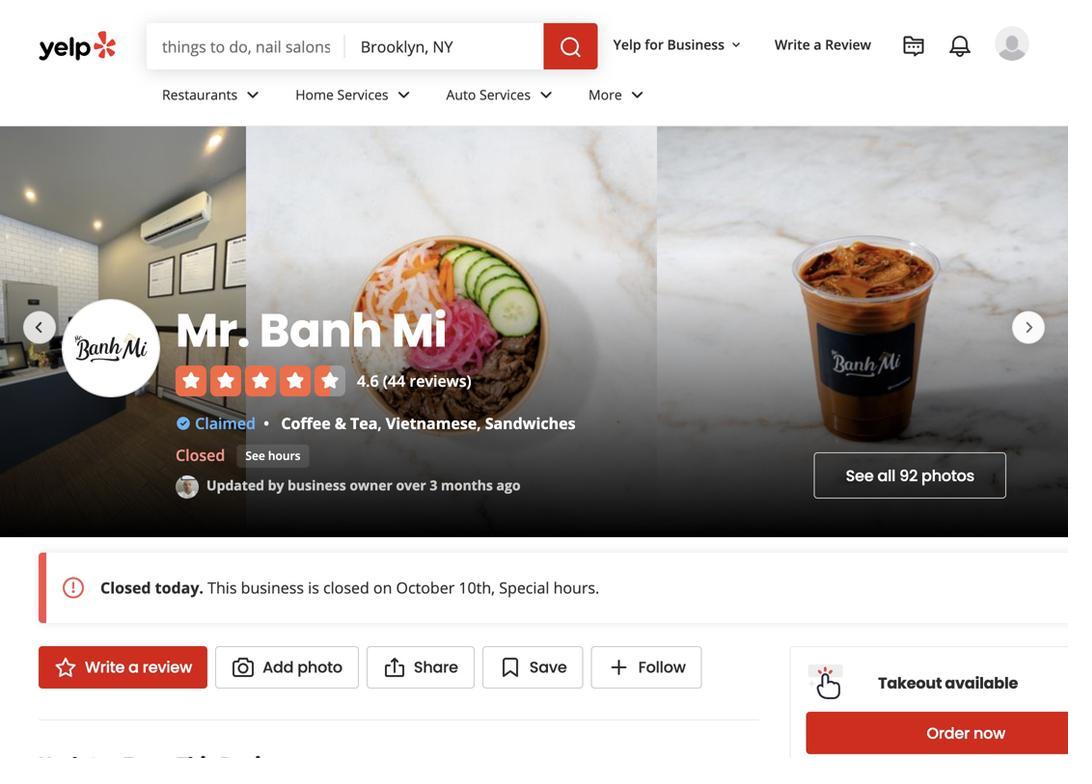Task type: vqa. For each thing, say whether or not it's contained in the screenshot.
"visiting"
no



Task type: locate. For each thing, give the bounding box(es) containing it.
previous image
[[27, 316, 50, 339]]

&
[[335, 413, 346, 434]]

more
[[589, 85, 622, 104]]

24 chevron down v2 image inside 'restaurants' link
[[241, 83, 265, 107]]

photos
[[921, 465, 974, 487]]

0 horizontal spatial see
[[245, 448, 265, 464]]

(44
[[383, 370, 405, 391]]

user actions element
[[598, 24, 1056, 143]]

updated by business owner over 3 months ago
[[206, 476, 521, 495]]

1 horizontal spatial write
[[775, 35, 810, 54]]

none field find
[[162, 36, 330, 57]]

write for write a review
[[775, 35, 810, 54]]

services right home
[[337, 85, 388, 104]]

more link
[[573, 69, 664, 125]]

, left sandwiches
[[477, 413, 481, 434]]

24 chevron down v2 image down find field
[[241, 83, 265, 107]]

2 24 chevron down v2 image from the left
[[392, 83, 415, 107]]

takeout available
[[878, 672, 1018, 694]]

1 horizontal spatial 24 chevron down v2 image
[[392, 83, 415, 107]]

24 chevron down v2 image right more
[[626, 83, 649, 107]]

photo of mr. banh mi - brooklyn, ny, us. iced vietnamese coffee image
[[657, 126, 1068, 537]]

order now link
[[806, 712, 1068, 754]]

services left 24 chevron down v2 icon
[[480, 85, 531, 104]]

services
[[337, 85, 388, 104], [480, 85, 531, 104]]

24 chevron down v2 image for more
[[626, 83, 649, 107]]

see left hours
[[245, 448, 265, 464]]

1 services from the left
[[337, 85, 388, 104]]

business right 'by'
[[288, 476, 346, 495]]

coffee & tea link
[[281, 413, 378, 434]]

0 vertical spatial see
[[245, 448, 265, 464]]

see hours link
[[237, 445, 309, 468]]

1 horizontal spatial a
[[814, 35, 821, 54]]

months
[[441, 476, 493, 495]]

write a review
[[85, 657, 192, 678]]

1 horizontal spatial services
[[480, 85, 531, 104]]

0 vertical spatial a
[[814, 35, 821, 54]]

owner
[[350, 476, 393, 495]]

tea
[[350, 413, 378, 434]]

see all 92 photos link
[[814, 452, 1006, 499]]

business left the is
[[241, 577, 304, 598]]

auto
[[446, 85, 476, 104]]

auto services link
[[431, 69, 573, 125]]

photo of mr. banh mi - brooklyn, ny, us. bulgogi beef rice bowl image
[[246, 126, 657, 537]]

Find text field
[[162, 36, 330, 57]]

sandwiches link
[[485, 413, 576, 434]]

1 24 chevron down v2 image from the left
[[241, 83, 265, 107]]

write inside user actions element
[[775, 35, 810, 54]]

projects image
[[902, 35, 925, 58]]

0 vertical spatial write
[[775, 35, 810, 54]]

write for write a review
[[85, 657, 125, 678]]

1 vertical spatial a
[[128, 657, 139, 678]]

closed inside error alert
[[100, 577, 151, 598]]

1 horizontal spatial ,
[[477, 413, 481, 434]]

2 horizontal spatial 24 chevron down v2 image
[[626, 83, 649, 107]]

0 horizontal spatial none field
[[162, 36, 330, 57]]

24 exclamation v2 image
[[62, 576, 85, 600]]

1 vertical spatial closed
[[100, 577, 151, 598]]

business categories element
[[147, 69, 1029, 125]]

1 horizontal spatial closed
[[176, 445, 225, 466]]

photo
[[297, 657, 342, 678]]

closed right 24 exclamation v2 "image"
[[100, 577, 151, 598]]

closed down 16 claim filled v2 icon
[[176, 445, 225, 466]]

none field the near
[[361, 36, 528, 57]]

review
[[825, 35, 871, 54]]

write
[[775, 35, 810, 54], [85, 657, 125, 678]]

None field
[[162, 36, 330, 57], [361, 36, 528, 57]]

0 vertical spatial business
[[288, 476, 346, 495]]

24 chevron down v2 image for home services
[[392, 83, 415, 107]]

1 vertical spatial business
[[241, 577, 304, 598]]

see
[[245, 448, 265, 464], [846, 465, 874, 487]]

a
[[814, 35, 821, 54], [128, 657, 139, 678]]

add photo link
[[215, 646, 359, 689]]

None search field
[[147, 23, 602, 69]]

see left "all"
[[846, 465, 874, 487]]

closed
[[323, 577, 369, 598]]

notifications image
[[948, 35, 972, 58]]

1 vertical spatial write
[[85, 657, 125, 678]]

write right 24 star v2 icon at the bottom of the page
[[85, 657, 125, 678]]

sandwiches
[[485, 413, 576, 434]]

24 save outline v2 image
[[499, 656, 522, 679]]

restaurants
[[162, 85, 238, 104]]

closed
[[176, 445, 225, 466], [100, 577, 151, 598]]

0 vertical spatial closed
[[176, 445, 225, 466]]

mateo r. image
[[995, 26, 1029, 61]]

claimed
[[195, 413, 256, 434]]

error alert
[[39, 553, 1068, 623]]

24 chevron down v2 image
[[241, 83, 265, 107], [392, 83, 415, 107], [626, 83, 649, 107]]

auto services
[[446, 85, 531, 104]]

add
[[263, 657, 294, 678]]

2 none field from the left
[[361, 36, 528, 57]]

available
[[945, 672, 1018, 694]]

3 24 chevron down v2 image from the left
[[626, 83, 649, 107]]

over
[[396, 476, 426, 495]]

0 horizontal spatial ,
[[378, 413, 382, 434]]

none field up auto
[[361, 36, 528, 57]]

0 horizontal spatial closed
[[100, 577, 151, 598]]

,
[[378, 413, 382, 434], [477, 413, 481, 434]]

none field up 'restaurants' link
[[162, 36, 330, 57]]

24 star v2 image
[[54, 656, 77, 679]]

on
[[373, 577, 392, 598]]

0 horizontal spatial a
[[128, 657, 139, 678]]

services inside "link"
[[480, 85, 531, 104]]

hours
[[268, 448, 301, 464]]

save button
[[482, 646, 583, 689]]

24 chevron down v2 image inside home services link
[[392, 83, 415, 107]]

business
[[288, 476, 346, 495], [241, 577, 304, 598]]

0 horizontal spatial 24 chevron down v2 image
[[241, 83, 265, 107]]

closed today. this business is closed on october 10th, special hours.
[[100, 577, 599, 598]]

ago
[[496, 476, 521, 495]]

1 vertical spatial see
[[846, 465, 874, 487]]

0 horizontal spatial services
[[337, 85, 388, 104]]

1 none field from the left
[[162, 36, 330, 57]]

(44 reviews) link
[[383, 370, 471, 391]]

1 horizontal spatial see
[[846, 465, 874, 487]]

24 chevron down v2 image left auto
[[392, 83, 415, 107]]

business inside error alert
[[241, 577, 304, 598]]

24 chevron down v2 image
[[535, 83, 558, 107]]

1 horizontal spatial none field
[[361, 36, 528, 57]]

share
[[414, 657, 458, 678]]

takeout
[[878, 672, 942, 694]]

, right &
[[378, 413, 382, 434]]

24 chevron down v2 image inside the "more" link
[[626, 83, 649, 107]]

coffee
[[281, 413, 331, 434]]

2 services from the left
[[480, 85, 531, 104]]

write left review
[[775, 35, 810, 54]]

0 horizontal spatial write
[[85, 657, 125, 678]]

1 , from the left
[[378, 413, 382, 434]]

vietnamese
[[386, 413, 477, 434]]

see for see all 92 photos
[[846, 465, 874, 487]]



Task type: describe. For each thing, give the bounding box(es) containing it.
banh
[[259, 298, 382, 363]]

see for see hours
[[245, 448, 265, 464]]

Near text field
[[361, 36, 528, 57]]

92
[[899, 465, 918, 487]]

this
[[208, 577, 237, 598]]

closed for closed today. this business is closed on october 10th, special hours.
[[100, 577, 151, 598]]

10th,
[[459, 577, 495, 598]]

closed for closed
[[176, 445, 225, 466]]

is
[[308, 577, 319, 598]]

restaurants link
[[147, 69, 280, 125]]

services for home services
[[337, 85, 388, 104]]

16 claim filled v2 image
[[176, 416, 191, 431]]

order now
[[927, 723, 1006, 744]]

order
[[927, 723, 970, 744]]

see hours
[[245, 448, 301, 464]]

by
[[268, 476, 284, 495]]

october
[[396, 577, 455, 598]]

24 camera v2 image
[[232, 656, 255, 679]]

home
[[295, 85, 334, 104]]

updated
[[206, 476, 264, 495]]

yelp for business
[[613, 35, 725, 54]]

home services link
[[280, 69, 431, 125]]

today.
[[155, 577, 204, 598]]

2 , from the left
[[477, 413, 481, 434]]

mr.
[[176, 298, 250, 363]]

4.6
[[357, 370, 379, 391]]

coffee & tea , vietnamese , sandwiches
[[281, 413, 576, 434]]

hours.
[[553, 577, 599, 598]]

a for review
[[128, 657, 139, 678]]

services for auto services
[[480, 85, 531, 104]]

write a review
[[775, 35, 871, 54]]

see all 92 photos
[[846, 465, 974, 487]]

mr. banh mi
[[176, 298, 447, 363]]

share button
[[367, 646, 475, 689]]

24 add v2 image
[[607, 656, 631, 679]]

yelp for business button
[[606, 27, 752, 62]]

reviews)
[[409, 370, 471, 391]]

special
[[499, 577, 549, 598]]

follow button
[[591, 646, 702, 689]]

all
[[877, 465, 895, 487]]

write a review link
[[39, 646, 208, 689]]

follow
[[638, 657, 686, 678]]

16 chevron down v2 image
[[728, 37, 744, 53]]

write a review link
[[767, 27, 879, 62]]

business
[[667, 35, 725, 54]]

24 chevron down v2 image for restaurants
[[241, 83, 265, 107]]

for
[[645, 35, 664, 54]]

yelp
[[613, 35, 641, 54]]

4.6 star rating image
[[176, 366, 345, 397]]

mi
[[392, 298, 447, 363]]

now
[[973, 723, 1006, 744]]

24 share v2 image
[[383, 656, 406, 679]]

4.6 (44 reviews)
[[357, 370, 471, 391]]

review
[[143, 657, 192, 678]]

photo of mr. banh mi - brooklyn, ny, us. clean storefront image
[[0, 126, 246, 537]]

save
[[529, 657, 567, 678]]

a for review
[[814, 35, 821, 54]]

add photo
[[263, 657, 342, 678]]

3
[[430, 476, 437, 495]]

search image
[[559, 36, 582, 59]]

next image
[[1018, 316, 1041, 339]]

home services
[[295, 85, 388, 104]]

vietnamese link
[[386, 413, 477, 434]]



